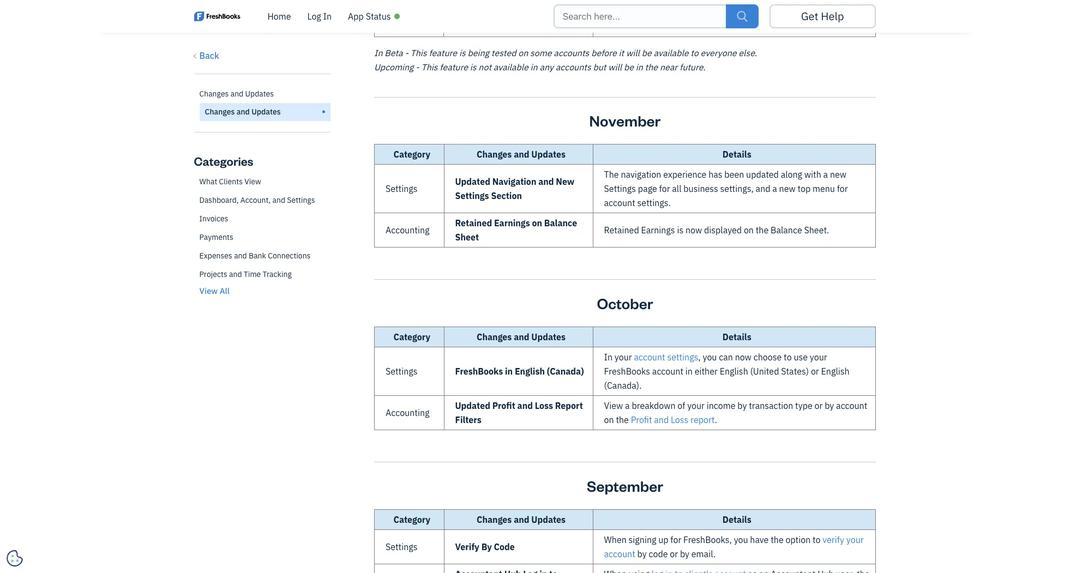 Task type: describe. For each thing, give the bounding box(es) containing it.
1 vertical spatial feature
[[440, 61, 468, 72]]

by right the type
[[825, 401, 834, 411]]

0 vertical spatial accounts
[[554, 47, 589, 58]]

1 horizontal spatial you
[[734, 535, 748, 546]]

beta
[[385, 47, 403, 58]]

earnings for is
[[641, 225, 675, 236]]

when signing up for freshbooks, you have the option to
[[604, 535, 823, 546]]

freshbooks,
[[684, 535, 732, 546]]

2 horizontal spatial for
[[837, 184, 848, 194]]

category for updated navigation and new settings section
[[394, 149, 430, 160]]

account inside the navigation experience has been updated along with a new settings page for all business settings, and a new top menu for account settings.
[[604, 198, 636, 209]]

account left settings
[[634, 352, 665, 363]]

in beta - this feature is being tested on some accounts before it will be available to everyone else. upcoming - this feature is not available in any accounts but will be in the near future.
[[374, 47, 757, 72]]

home link
[[268, 9, 291, 23]]

back
[[200, 50, 219, 61]]

by code or by email.
[[636, 549, 716, 560]]

sheet
[[455, 232, 479, 243]]

0 horizontal spatial be
[[624, 61, 634, 72]]

and up categories
[[237, 107, 250, 117]]

search image
[[737, 11, 748, 22]]

1 vertical spatial loss
[[671, 415, 689, 426]]

invoices link
[[194, 210, 331, 227]]

(united
[[751, 366, 779, 377]]

, you can now choose to use your freshbooks account in either english (united states) or english (canada).
[[604, 352, 850, 391]]

app status
[[348, 11, 391, 22]]

the inside in beta - this feature is being tested on some accounts before it will be available to everyone else. upcoming - this feature is not available in any accounts but will be in the near future.
[[645, 61, 658, 72]]

changes down back
[[200, 89, 229, 99]]

when
[[604, 535, 627, 546]]

and left bank
[[234, 251, 247, 260]]

get
[[802, 9, 819, 23]]

changes up categories
[[205, 107, 235, 117]]

all
[[220, 285, 230, 296]]

what
[[200, 176, 218, 186]]

cookie consent banner dialog
[[8, 439, 172, 565]]

0 vertical spatial feature
[[429, 47, 457, 58]]

2 english from the left
[[720, 366, 748, 377]]

verify by code
[[455, 542, 515, 553]]

0 vertical spatial available
[[654, 47, 689, 58]]

navigation
[[621, 169, 662, 180]]

any
[[540, 61, 554, 72]]

2 changes and updates link from the top
[[200, 103, 331, 121]]

1 vertical spatial this
[[421, 61, 438, 72]]

help
[[822, 9, 845, 23]]

(canada).
[[604, 380, 642, 391]]

verify
[[455, 542, 480, 553]]

but
[[593, 61, 606, 72]]

along
[[781, 169, 803, 180]]

,
[[699, 352, 701, 363]]

1 freshbooks from the left
[[455, 366, 503, 377]]

it
[[619, 47, 624, 58]]

0 vertical spatial a
[[824, 169, 828, 180]]

what clients view link
[[194, 173, 331, 189]]

get help button
[[770, 4, 876, 28]]

2 vertical spatial or
[[670, 549, 678, 560]]

1 changes and updates link from the top
[[200, 85, 331, 103]]

and right 'account,'
[[273, 195, 286, 205]]

up
[[659, 535, 669, 546]]

updates for updated navigation and new settings section
[[532, 149, 566, 160]]

settings inside the navigation experience has been updated along with a new settings page for all business settings, and a new top menu for account settings.
[[604, 184, 636, 194]]

on inside view a breakdown of your income by transaction type or by account on the
[[604, 415, 614, 426]]

connections
[[268, 251, 311, 260]]

view for view all
[[200, 285, 218, 296]]

settings,
[[721, 184, 754, 194]]

settings inside updated navigation and new settings section
[[455, 191, 489, 202]]

either
[[695, 366, 718, 377]]

0 vertical spatial in
[[324, 11, 332, 22]]

changes for verify
[[477, 514, 512, 525]]

has
[[709, 169, 723, 180]]

and inside the navigation experience has been updated along with a new settings page for all business settings, and a new top menu for account settings.
[[756, 184, 771, 194]]

you inside , you can now choose to use your freshbooks account in either english (united states) or english (canada).
[[703, 352, 717, 363]]

retained earnings is now displayed on the balance sheet.
[[604, 225, 830, 236]]

view all
[[200, 285, 230, 296]]

in up updated profit and loss report filters
[[505, 366, 513, 377]]

1 vertical spatial -
[[416, 61, 419, 72]]

by down signing
[[638, 549, 647, 560]]

everyone
[[701, 47, 737, 58]]

details for on
[[723, 149, 752, 160]]

report
[[691, 415, 715, 426]]

expenses and bank connections link
[[194, 247, 331, 264]]

sheet.
[[805, 225, 830, 236]]

app status link
[[348, 9, 400, 23]]

profit and loss report .
[[631, 415, 717, 426]]

by right income
[[738, 401, 747, 411]]

category for freshbooks in english (canada)
[[394, 332, 430, 343]]

0 horizontal spatial for
[[659, 184, 670, 194]]

verify
[[823, 535, 845, 546]]

accounting for updated
[[386, 408, 430, 419]]

type
[[796, 401, 813, 411]]

app
[[348, 11, 364, 22]]

.
[[715, 415, 717, 426]]

changes and updates for updated navigation and new settings section
[[477, 149, 566, 160]]

verify your account
[[604, 535, 864, 560]]

changes for freshbooks
[[477, 332, 512, 343]]

on inside in beta - this feature is being tested on some accounts before it will be available to everyone else. upcoming - this feature is not available in any accounts but will be in the near future.
[[518, 47, 528, 58]]

0 horizontal spatial new
[[779, 184, 796, 194]]

signing
[[629, 535, 657, 546]]

transaction
[[749, 401, 794, 411]]

september
[[587, 476, 664, 496]]

november
[[590, 111, 661, 131]]

filters
[[455, 415, 482, 426]]

updated profit and loss report filters
[[455, 401, 583, 426]]

1 horizontal spatial for
[[671, 535, 682, 546]]

your inside view a breakdown of your income by transaction type or by account on the
[[688, 401, 705, 411]]

menu
[[813, 184, 835, 194]]

or inside view a breakdown of your income by transaction type or by account on the
[[815, 401, 823, 411]]

future.
[[680, 61, 706, 72]]

accounting for retained
[[386, 225, 430, 236]]

states)
[[781, 366, 809, 377]]

updated for section
[[455, 176, 490, 187]]

1 horizontal spatial balance
[[771, 225, 802, 236]]

Search here... text field
[[554, 4, 726, 28]]

business
[[684, 184, 718, 194]]

by
[[482, 542, 492, 553]]

projects and time tracking
[[200, 269, 292, 279]]

income
[[707, 401, 736, 411]]

1 vertical spatial is
[[470, 61, 477, 72]]

on right displayed
[[744, 225, 754, 236]]

2 vertical spatial is
[[677, 225, 684, 236]]

what clients view
[[200, 176, 261, 186]]

the right displayed
[[756, 225, 769, 236]]

to inside in beta - this feature is being tested on some accounts before it will be available to everyone else. upcoming - this feature is not available in any accounts but will be in the near future.
[[691, 47, 699, 58]]

(canada)
[[547, 366, 584, 377]]

settings inside dashboard, account, and settings link
[[287, 195, 315, 205]]

categories
[[194, 153, 254, 168]]

time
[[244, 269, 261, 279]]

log
[[308, 11, 322, 22]]

updates for verify by code
[[532, 514, 566, 525]]

and inside updated navigation and new settings section
[[539, 176, 554, 187]]

view a breakdown of your income by transaction type or by account on the
[[604, 401, 868, 426]]

1 horizontal spatial a
[[773, 184, 777, 194]]

code
[[494, 542, 515, 553]]

in for in beta - this feature is being tested on some accounts before it will be available to everyone else. upcoming - this feature is not available in any accounts but will be in the near future.
[[374, 47, 383, 58]]

payments link
[[194, 229, 331, 245]]

account settings link
[[634, 352, 699, 363]]



Task type: locate. For each thing, give the bounding box(es) containing it.
1 horizontal spatial in
[[374, 47, 383, 58]]

2 vertical spatial category
[[394, 514, 430, 525]]

0 horizontal spatial earnings
[[494, 218, 530, 229]]

your right use
[[810, 352, 828, 363]]

updates
[[246, 89, 274, 99], [252, 107, 281, 117], [532, 149, 566, 160], [532, 332, 566, 343], [532, 514, 566, 525]]

feature
[[429, 47, 457, 58], [440, 61, 468, 72]]

before
[[592, 47, 617, 58]]

in your account settings
[[604, 352, 699, 363]]

dashboard,
[[200, 195, 239, 205]]

option
[[786, 535, 811, 546]]

accounts
[[554, 47, 589, 58], [556, 61, 591, 72]]

now inside , you can now choose to use your freshbooks account in either english (united states) or english (canada).
[[735, 352, 752, 363]]

changes and updates up code
[[477, 514, 566, 525]]

to inside , you can now choose to use your freshbooks account in either english (united states) or english (canada).
[[784, 352, 792, 363]]

a
[[824, 169, 828, 180], [773, 184, 777, 194], [625, 401, 630, 411]]

and left new
[[539, 176, 554, 187]]

0 horizontal spatial profit
[[493, 401, 516, 411]]

on down (canada).
[[604, 415, 614, 426]]

details up verify your account at the bottom of the page
[[723, 514, 752, 525]]

2 updated from the top
[[455, 401, 490, 411]]

0 horizontal spatial freshbooks
[[455, 366, 503, 377]]

0 vertical spatial or
[[811, 366, 819, 377]]

updated
[[746, 169, 779, 180]]

your up (canada).
[[615, 352, 632, 363]]

0 horizontal spatial loss
[[535, 401, 553, 411]]

payments
[[200, 232, 234, 242]]

freshbooks
[[455, 366, 503, 377], [604, 366, 650, 377]]

changes up the freshbooks in english (canada)
[[477, 332, 512, 343]]

in down settings
[[686, 366, 693, 377]]

verify your account link
[[604, 535, 864, 560]]

all
[[672, 184, 682, 194]]

1 vertical spatial updated
[[455, 401, 490, 411]]

account
[[604, 198, 636, 209], [634, 352, 665, 363], [652, 366, 684, 377], [837, 401, 868, 411], [604, 549, 636, 560]]

for left all
[[659, 184, 670, 194]]

settings
[[386, 184, 418, 194], [604, 184, 636, 194], [455, 191, 489, 202], [287, 195, 315, 205], [386, 366, 418, 377], [386, 542, 418, 553]]

and down back link
[[231, 89, 244, 99]]

for right up in the right of the page
[[671, 535, 682, 546]]

and down updated
[[756, 184, 771, 194]]

this right beta
[[411, 47, 427, 58]]

or right states)
[[811, 366, 819, 377]]

1 vertical spatial available
[[494, 61, 529, 72]]

and
[[231, 89, 244, 99], [237, 107, 250, 117], [514, 149, 530, 160], [539, 176, 554, 187], [756, 184, 771, 194], [273, 195, 286, 205], [234, 251, 247, 260], [229, 269, 242, 279], [514, 332, 530, 343], [518, 401, 533, 411], [654, 415, 669, 426], [514, 514, 530, 525]]

updated up the filters
[[455, 401, 490, 411]]

2 horizontal spatial in
[[604, 352, 613, 363]]

to up future.
[[691, 47, 699, 58]]

1 horizontal spatial profit
[[631, 415, 652, 426]]

1 horizontal spatial loss
[[671, 415, 689, 426]]

new up the menu
[[830, 169, 847, 180]]

0 horizontal spatial a
[[625, 401, 630, 411]]

english
[[515, 366, 545, 377], [720, 366, 748, 377], [821, 366, 850, 377]]

experience
[[664, 169, 707, 180]]

2 category from the top
[[394, 332, 430, 343]]

profit inside updated profit and loss report filters
[[493, 401, 516, 411]]

0 horizontal spatial english
[[515, 366, 545, 377]]

1 vertical spatial or
[[815, 401, 823, 411]]

1 vertical spatial you
[[734, 535, 748, 546]]

you right ,
[[703, 352, 717, 363]]

category
[[394, 149, 430, 160], [394, 332, 430, 343], [394, 514, 430, 525]]

your inside verify your account
[[847, 535, 864, 546]]

accounts left but
[[556, 61, 591, 72]]

expenses and bank connections
[[200, 251, 311, 260]]

accounts right some
[[554, 47, 589, 58]]

2 details from the top
[[723, 332, 752, 343]]

0 vertical spatial you
[[703, 352, 717, 363]]

being
[[468, 47, 489, 58]]

freshbooks in english (canada)
[[455, 366, 584, 377]]

this
[[411, 47, 427, 58], [421, 61, 438, 72]]

0 horizontal spatial balance
[[544, 218, 577, 229]]

breakdown
[[632, 401, 676, 411]]

the right have
[[771, 535, 784, 546]]

1 vertical spatial accounting
[[386, 408, 430, 419]]

0 horizontal spatial to
[[691, 47, 699, 58]]

now left displayed
[[686, 225, 702, 236]]

will right but
[[608, 61, 622, 72]]

2 vertical spatial details
[[723, 514, 752, 525]]

profit
[[493, 401, 516, 411], [631, 415, 652, 426]]

freshbooks up (canada).
[[604, 366, 650, 377]]

on down updated navigation and new settings section
[[532, 218, 542, 229]]

- right beta
[[405, 47, 409, 58]]

near
[[660, 61, 678, 72]]

and inside updated profit and loss report filters
[[518, 401, 533, 411]]

by left email.
[[680, 549, 690, 560]]

account down the
[[604, 198, 636, 209]]

updated left navigation
[[455, 176, 490, 187]]

loss inside updated profit and loss report filters
[[535, 401, 553, 411]]

earnings inside retained earnings on balance sheet
[[494, 218, 530, 229]]

0 horizontal spatial retained
[[455, 218, 492, 229]]

1 horizontal spatial new
[[830, 169, 847, 180]]

1 accounting from the top
[[386, 225, 430, 236]]

1 horizontal spatial now
[[735, 352, 752, 363]]

2 vertical spatial view
[[604, 401, 623, 411]]

on inside retained earnings on balance sheet
[[532, 218, 542, 229]]

is left not at the left top of the page
[[470, 61, 477, 72]]

account inside view a breakdown of your income by transaction type or by account on the
[[837, 401, 868, 411]]

2 horizontal spatial to
[[813, 535, 821, 546]]

details
[[723, 149, 752, 160], [723, 332, 752, 343], [723, 514, 752, 525]]

view left all
[[200, 285, 218, 296]]

updates for freshbooks in english (canada)
[[532, 332, 566, 343]]

earnings for on
[[494, 218, 530, 229]]

0 vertical spatial category
[[394, 149, 430, 160]]

a inside view a breakdown of your income by transaction type or by account on the
[[625, 401, 630, 411]]

to left use
[[784, 352, 792, 363]]

details up can
[[723, 332, 752, 343]]

be right it
[[642, 47, 652, 58]]

a down (canada).
[[625, 401, 630, 411]]

retained for retained earnings is now displayed on the balance sheet.
[[604, 225, 639, 236]]

category for verify by code
[[394, 514, 430, 525]]

section
[[491, 191, 522, 202]]

changes and updates for freshbooks in english (canada)
[[477, 332, 566, 343]]

earnings down settings.
[[641, 225, 675, 236]]

3 english from the left
[[821, 366, 850, 377]]

0 vertical spatial is
[[459, 47, 466, 58]]

3 category from the top
[[394, 514, 430, 525]]

1 vertical spatial now
[[735, 352, 752, 363]]

profit and loss report link
[[631, 415, 715, 426]]

by
[[738, 401, 747, 411], [825, 401, 834, 411], [638, 549, 647, 560], [680, 549, 690, 560]]

on
[[518, 47, 528, 58], [532, 218, 542, 229], [744, 225, 754, 236], [604, 415, 614, 426]]

0 vertical spatial to
[[691, 47, 699, 58]]

0 vertical spatial updated
[[455, 176, 490, 187]]

or right the type
[[815, 401, 823, 411]]

0 vertical spatial view
[[245, 176, 261, 186]]

in for in your account settings
[[604, 352, 613, 363]]

email.
[[692, 549, 716, 560]]

choose
[[754, 352, 782, 363]]

1 vertical spatial profit
[[631, 415, 652, 426]]

the navigation experience has been updated along with a new settings page for all business settings, and a new top menu for account settings.
[[604, 169, 848, 209]]

accounting
[[386, 225, 430, 236], [386, 408, 430, 419]]

or
[[811, 366, 819, 377], [815, 401, 823, 411], [670, 549, 678, 560]]

or inside , you can now choose to use your freshbooks account in either english (united states) or english (canada).
[[811, 366, 819, 377]]

use
[[794, 352, 808, 363]]

and down the freshbooks in english (canada)
[[518, 401, 533, 411]]

2 accounting from the top
[[386, 408, 430, 419]]

1 category from the top
[[394, 149, 430, 160]]

0 vertical spatial new
[[830, 169, 847, 180]]

log in
[[308, 11, 332, 22]]

changes for updated
[[477, 149, 512, 160]]

be down it
[[624, 61, 634, 72]]

your
[[615, 352, 632, 363], [810, 352, 828, 363], [688, 401, 705, 411], [847, 535, 864, 546]]

tested
[[492, 47, 516, 58]]

now right can
[[735, 352, 752, 363]]

is down all
[[677, 225, 684, 236]]

1 horizontal spatial will
[[626, 47, 640, 58]]

available down tested on the left of page
[[494, 61, 529, 72]]

have
[[750, 535, 769, 546]]

1 vertical spatial in
[[374, 47, 383, 58]]

in left any
[[531, 61, 538, 72]]

1 horizontal spatial available
[[654, 47, 689, 58]]

0 vertical spatial profit
[[493, 401, 516, 411]]

new down the along
[[779, 184, 796, 194]]

0 horizontal spatial you
[[703, 352, 717, 363]]

balance inside retained earnings on balance sheet
[[544, 218, 577, 229]]

1 vertical spatial category
[[394, 332, 430, 343]]

0 vertical spatial details
[[723, 149, 752, 160]]

1 horizontal spatial is
[[470, 61, 477, 72]]

1 horizontal spatial view
[[245, 176, 261, 186]]

1 horizontal spatial english
[[720, 366, 748, 377]]

dashboard, account, and settings link
[[194, 192, 331, 208]]

changes and updates down back link
[[200, 89, 274, 99]]

balance left sheet.
[[771, 225, 802, 236]]

1 english from the left
[[515, 366, 545, 377]]

1 horizontal spatial retained
[[604, 225, 639, 236]]

1 vertical spatial a
[[773, 184, 777, 194]]

view all button
[[194, 282, 235, 299]]

in right log
[[324, 11, 332, 22]]

new
[[830, 169, 847, 180], [779, 184, 796, 194]]

updated inside updated profit and loss report filters
[[455, 401, 490, 411]]

in up (canada).
[[604, 352, 613, 363]]

0 vertical spatial -
[[405, 47, 409, 58]]

1 horizontal spatial -
[[416, 61, 419, 72]]

in inside in beta - this feature is being tested on some accounts before it will be available to everyone else. upcoming - this feature is not available in any accounts but will be in the near future.
[[374, 47, 383, 58]]

projects and time tracking link
[[194, 266, 331, 282]]

retained inside retained earnings on balance sheet
[[455, 218, 492, 229]]

1 vertical spatial accounts
[[556, 61, 591, 72]]

1 vertical spatial will
[[608, 61, 622, 72]]

now for is
[[686, 225, 702, 236]]

profit down breakdown
[[631, 415, 652, 426]]

view inside button
[[200, 285, 218, 296]]

-
[[405, 47, 409, 58], [416, 61, 419, 72]]

tracking
[[263, 269, 292, 279]]

freshbooks up the filters
[[455, 366, 503, 377]]

feature left being
[[429, 47, 457, 58]]

updated navigation and new settings section
[[455, 176, 575, 202]]

english left (canada)
[[515, 366, 545, 377]]

available up "near"
[[654, 47, 689, 58]]

details up the been
[[723, 149, 752, 160]]

the inside view a breakdown of your income by transaction type or by account on the
[[616, 415, 629, 426]]

account right the type
[[837, 401, 868, 411]]

displayed
[[704, 225, 742, 236]]

some
[[530, 47, 552, 58]]

freshbooks help center home page image
[[194, 11, 241, 22]]

in left "near"
[[636, 61, 643, 72]]

in inside , you can now choose to use your freshbooks account in either english (united states) or english (canada).
[[686, 366, 693, 377]]

is left being
[[459, 47, 466, 58]]

1 horizontal spatial be
[[642, 47, 652, 58]]

clients
[[219, 176, 243, 186]]

2 horizontal spatial view
[[604, 401, 623, 411]]

retained down settings.
[[604, 225, 639, 236]]

changes and updates
[[200, 89, 274, 99], [205, 107, 281, 117], [477, 149, 566, 160], [477, 332, 566, 343], [477, 514, 566, 525]]

0 horizontal spatial now
[[686, 225, 702, 236]]

changes up by
[[477, 514, 512, 525]]

now for can
[[735, 352, 752, 363]]

1 horizontal spatial freshbooks
[[604, 366, 650, 377]]

1 vertical spatial to
[[784, 352, 792, 363]]

2 horizontal spatial english
[[821, 366, 850, 377]]

navigation
[[493, 176, 537, 187]]

back link
[[194, 49, 331, 63]]

and up the freshbooks in english (canada)
[[514, 332, 530, 343]]

balance down new
[[544, 218, 577, 229]]

else.
[[739, 47, 757, 58]]

1 vertical spatial new
[[779, 184, 796, 194]]

details for income
[[723, 332, 752, 343]]

1 vertical spatial details
[[723, 332, 752, 343]]

0 horizontal spatial -
[[405, 47, 409, 58]]

retained for retained earnings on balance sheet
[[455, 218, 492, 229]]

and up code
[[514, 514, 530, 525]]

changes and updates up navigation
[[477, 149, 566, 160]]

on left some
[[518, 47, 528, 58]]

expenses
[[200, 251, 233, 260]]

3 details from the top
[[723, 514, 752, 525]]

and up navigation
[[514, 149, 530, 160]]

0 vertical spatial now
[[686, 225, 702, 236]]

view up 'account,'
[[245, 176, 261, 186]]

view inside view a breakdown of your income by transaction type or by account on the
[[604, 401, 623, 411]]

0 horizontal spatial will
[[608, 61, 622, 72]]

english down can
[[720, 366, 748, 377]]

1 horizontal spatial earnings
[[641, 225, 675, 236]]

and left time
[[229, 269, 242, 279]]

settings
[[668, 352, 699, 363]]

changes up navigation
[[477, 149, 512, 160]]

your right of on the right bottom of page
[[688, 401, 705, 411]]

0 horizontal spatial is
[[459, 47, 466, 58]]

a right with
[[824, 169, 828, 180]]

is
[[459, 47, 466, 58], [470, 61, 477, 72], [677, 225, 684, 236]]

will right it
[[626, 47, 640, 58]]

code
[[649, 549, 668, 560]]

dashboard, account, and settings
[[200, 195, 315, 205]]

cookie preferences image
[[7, 551, 23, 567]]

in left beta
[[374, 47, 383, 58]]

2 horizontal spatial a
[[824, 169, 828, 180]]

2 vertical spatial a
[[625, 401, 630, 411]]

2 horizontal spatial is
[[677, 225, 684, 236]]

the left "near"
[[645, 61, 658, 72]]

of
[[678, 401, 686, 411]]

in
[[324, 11, 332, 22], [374, 47, 383, 58], [604, 352, 613, 363]]

home
[[268, 11, 291, 22]]

- right upcoming
[[416, 61, 419, 72]]

0 vertical spatial loss
[[535, 401, 553, 411]]

2 vertical spatial to
[[813, 535, 821, 546]]

1 vertical spatial view
[[200, 285, 218, 296]]

your inside , you can now choose to use your freshbooks account in either english (united states) or english (canada).
[[810, 352, 828, 363]]

1 details from the top
[[723, 149, 752, 160]]

to
[[691, 47, 699, 58], [784, 352, 792, 363], [813, 535, 821, 546]]

view down (canada).
[[604, 401, 623, 411]]

account inside , you can now choose to use your freshbooks account in either english (united states) or english (canada).
[[652, 366, 684, 377]]

english right states)
[[821, 366, 850, 377]]

account,
[[241, 195, 271, 205]]

earnings down the "section"
[[494, 218, 530, 229]]

loss down of on the right bottom of page
[[671, 415, 689, 426]]

for
[[659, 184, 670, 194], [837, 184, 848, 194], [671, 535, 682, 546]]

retained
[[455, 218, 492, 229], [604, 225, 639, 236]]

retained up sheet
[[455, 218, 492, 229]]

updated inside updated navigation and new settings section
[[455, 176, 490, 187]]

1 vertical spatial be
[[624, 61, 634, 72]]

freshbooks inside , you can now choose to use your freshbooks account in either english (united states) or english (canada).
[[604, 366, 650, 377]]

settings.
[[638, 198, 671, 209]]

changes and updates for verify by code
[[477, 514, 566, 525]]

log in link
[[308, 9, 332, 23]]

updated for filters
[[455, 401, 490, 411]]

for right the menu
[[837, 184, 848, 194]]

1 horizontal spatial to
[[784, 352, 792, 363]]

changes and updates up the freshbooks in english (canada)
[[477, 332, 566, 343]]

0 horizontal spatial in
[[324, 11, 332, 22]]

1 updated from the top
[[455, 176, 490, 187]]

changes and updates up categories
[[205, 107, 281, 117]]

your right verify
[[847, 535, 864, 546]]

0 vertical spatial be
[[642, 47, 652, 58]]

and down breakdown
[[654, 415, 669, 426]]

0 horizontal spatial available
[[494, 61, 529, 72]]

feature down being
[[440, 61, 468, 72]]

or right code
[[670, 549, 678, 560]]

0 vertical spatial this
[[411, 47, 427, 58]]

0 vertical spatial will
[[626, 47, 640, 58]]

loss left report at bottom
[[535, 401, 553, 411]]

the
[[645, 61, 658, 72], [756, 225, 769, 236], [616, 415, 629, 426], [771, 535, 784, 546]]

view for view a breakdown of your income by transaction type or by account on the
[[604, 401, 623, 411]]

the down (canada).
[[616, 415, 629, 426]]

2 vertical spatial in
[[604, 352, 613, 363]]

page
[[638, 184, 657, 194]]

not
[[479, 61, 492, 72]]

the
[[604, 169, 619, 180]]

2 freshbooks from the left
[[604, 366, 650, 377]]

been
[[725, 169, 744, 180]]

this right upcoming
[[421, 61, 438, 72]]

account inside verify your account
[[604, 549, 636, 560]]

0 horizontal spatial view
[[200, 285, 218, 296]]

bank
[[249, 251, 267, 260]]

0 vertical spatial accounting
[[386, 225, 430, 236]]



Task type: vqa. For each thing, say whether or not it's contained in the screenshot.
AS within the FreshBooks is constantly being updated and improved to make running your business even easier so you have more time to focus on what you love. Release notes, also known as a changelog, are below for all of the new features and improvements that have been added in 2023.
no



